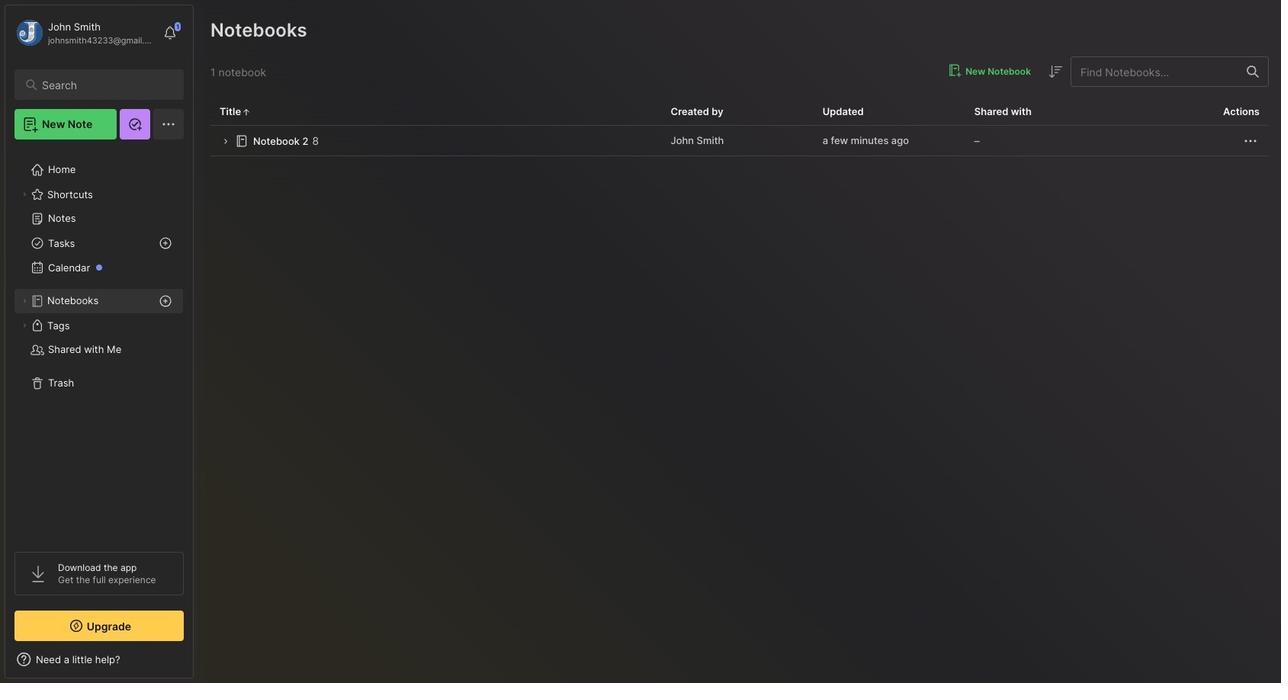 Task type: locate. For each thing, give the bounding box(es) containing it.
row
[[211, 126, 1269, 156]]

Account field
[[14, 18, 156, 48]]

expand notebooks image
[[20, 297, 29, 306]]

more actions image
[[1242, 132, 1260, 150]]

tree inside main element
[[5, 149, 193, 538]]

More actions field
[[1242, 132, 1260, 150]]

None search field
[[42, 76, 170, 94]]

tree
[[5, 149, 193, 538]]

Search text field
[[42, 78, 170, 92]]



Task type: describe. For each thing, give the bounding box(es) containing it.
expand tags image
[[20, 321, 29, 330]]

Find Notebooks… text field
[[1072, 59, 1238, 84]]

main element
[[0, 0, 198, 683]]

WHAT'S NEW field
[[5, 648, 193, 672]]

none search field inside main element
[[42, 76, 170, 94]]

Sort field
[[1046, 62, 1065, 81]]

click to collapse image
[[193, 655, 204, 673]]

sort options image
[[1046, 63, 1065, 81]]



Task type: vqa. For each thing, say whether or not it's contained in the screenshot.
Expand Tags image
yes



